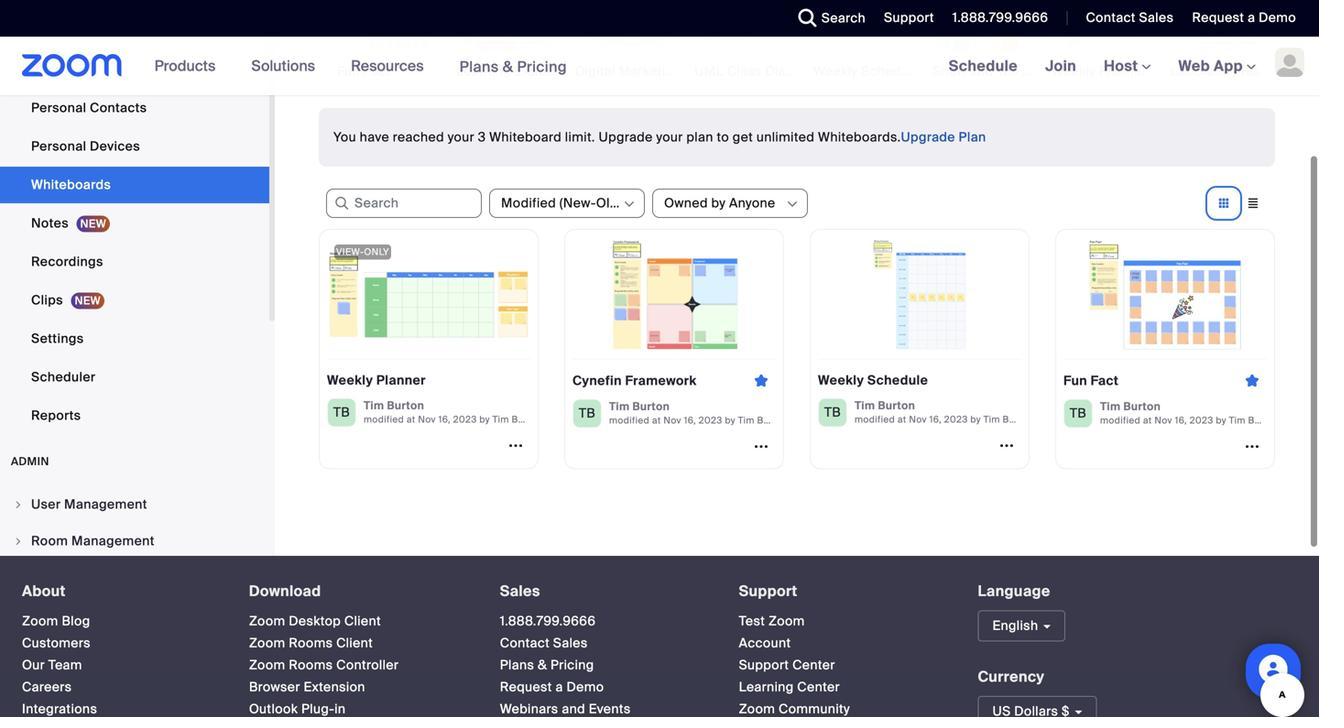 Task type: vqa. For each thing, say whether or not it's contained in the screenshot.


Task type: locate. For each thing, give the bounding box(es) containing it.
tell
[[997, 63, 1018, 80]]

nov inside 'element'
[[909, 414, 927, 426]]

by for thumbnail of fun fact on the top right of the page
[[1216, 415, 1227, 427]]

rooms down "desktop"
[[289, 635, 333, 652]]

tb for weekly planner, modified at nov 16, 2023 by tim burton, link element
[[333, 404, 350, 421]]

16, inside 'element'
[[930, 414, 942, 426]]

1.888.799.9666 up schedule link
[[953, 9, 1049, 26]]

2 your from the left
[[656, 129, 683, 146]]

planner
[[1099, 63, 1147, 80], [376, 372, 426, 389]]

user management
[[31, 496, 147, 513]]

2 upgrade from the left
[[901, 129, 955, 146]]

1 horizontal spatial &
[[538, 657, 547, 674]]

tim burton modified at nov 16, 2023 by tim burton inside "cynefin framework, modified at nov 16, 2023 by tim burton, link, starred" element
[[609, 400, 788, 427]]

banner
[[0, 37, 1319, 97]]

unlimited
[[757, 129, 815, 146]]

careers
[[22, 679, 72, 696]]

2023 for "more options for fun fact" image
[[1190, 415, 1214, 427]]

0 vertical spatial personal
[[31, 99, 86, 116]]

modified for weekly planner, modified at nov 16, 2023 by tim burton, link element
[[364, 414, 404, 426]]

0 horizontal spatial weekly planner
[[327, 372, 426, 389]]

16, for "more options for fun fact" image
[[1175, 415, 1187, 427]]

tim burton modified at nov 16, 2023 by tim burton down fun fact application
[[1100, 400, 1279, 427]]

0 horizontal spatial 1.888.799.9666
[[500, 613, 596, 630]]

test zoom link
[[739, 613, 805, 630]]

request down 1.888.799.9666 link
[[500, 679, 552, 696]]

1 horizontal spatial request
[[1192, 9, 1245, 26]]

1 vertical spatial plans
[[500, 657, 534, 674]]

learning center link
[[739, 679, 840, 696]]

1 vertical spatial personal
[[31, 138, 86, 155]]

1 horizontal spatial fun
[[1064, 372, 1088, 389]]

weekly planner element
[[1048, 62, 1158, 81]]

1 vertical spatial request
[[500, 679, 552, 696]]

1 horizontal spatial fun fact
[[1064, 372, 1119, 389]]

0 vertical spatial demo
[[1259, 9, 1296, 26]]

webinars
[[31, 22, 90, 39]]

&
[[503, 57, 513, 76], [538, 657, 547, 674]]

management down user management menu item
[[72, 533, 155, 550]]

tim burton modified at nov 16, 2023 by tim burton up more options for weekly planner image
[[364, 399, 542, 426]]

tb inside weekly planner, modified at nov 16, 2023 by tim burton, link element
[[333, 404, 350, 421]]

0 horizontal spatial contact
[[500, 635, 550, 652]]

learning experience canvas element
[[453, 62, 635, 81]]

0 horizontal spatial planner
[[376, 372, 426, 389]]

canvas for digital marketing canvas
[[685, 63, 731, 80]]

0 horizontal spatial &
[[503, 57, 513, 76]]

admin
[[11, 454, 49, 469]]

2023
[[453, 414, 477, 426], [944, 414, 968, 426], [699, 415, 723, 427], [1190, 415, 1214, 427]]

weekly planner, modified at nov 16, 2023 by tim burton, link element
[[319, 229, 542, 469]]

1 horizontal spatial canvas
[[685, 63, 731, 80]]

0 horizontal spatial sales
[[500, 582, 540, 601]]

sales inside the 1.888.799.9666 contact sales plans & pricing request a demo
[[553, 635, 588, 652]]

1 horizontal spatial contact
[[1086, 9, 1136, 26]]

0 vertical spatial center
[[793, 657, 835, 674]]

personal menu menu
[[0, 0, 269, 436]]

your left 3
[[448, 129, 475, 146]]

zoom blog customers our team careers
[[22, 613, 91, 696]]

tim burton modified at nov 16, 2023 by tim burton for more options for cynefin framework image
[[609, 400, 788, 427]]

plans
[[460, 57, 499, 76], [500, 657, 534, 674]]

1 vertical spatial rooms
[[289, 657, 333, 674]]

twist
[[1062, 63, 1093, 80]]

personal down phone
[[31, 99, 86, 116]]

plan
[[959, 129, 986, 146]]

plans inside "product information" navigation
[[460, 57, 499, 76]]

banner containing products
[[0, 37, 1319, 97]]

tim burton modified at nov 16, 2023 by tim burton inside weekly schedule, modified at nov 16, 2023 by tim burton, link 'element'
[[855, 399, 1033, 426]]

2023 inside "cynefin framework, modified at nov 16, 2023 by tim burton, link, starred" element
[[699, 415, 723, 427]]

1.888.799.9666 inside the 1.888.799.9666 contact sales plans & pricing request a demo
[[500, 613, 596, 630]]

a inside the 1.888.799.9666 contact sales plans & pricing request a demo
[[556, 679, 563, 696]]

2 canvas from the left
[[685, 63, 731, 80]]

zoom desktop client zoom rooms client zoom rooms controller browser extension
[[249, 613, 399, 696]]

0 horizontal spatial request
[[500, 679, 552, 696]]

uml class diagram element
[[691, 62, 818, 81]]

0 horizontal spatial plans
[[460, 57, 499, 76]]

2023 for more options for weekly planner image
[[453, 414, 477, 426]]

our
[[22, 657, 45, 674]]

schedule inside 'element'
[[868, 372, 928, 389]]

tim burton modified at nov 16, 2023 by tim burton inside 'fun fact, modified at nov 16, 2023 by tim burton, link, starred' element
[[1100, 400, 1279, 427]]

1 horizontal spatial sales
[[553, 635, 588, 652]]

nov for more options for weekly planner image
[[418, 414, 436, 426]]

0 vertical spatial weekly planner
[[1052, 63, 1147, 80]]

pricing inside "product information" navigation
[[517, 57, 567, 76]]

demo down 1.888.799.9666 link
[[567, 679, 604, 696]]

browser extension link
[[249, 679, 365, 696]]

sales up host dropdown button
[[1139, 9, 1174, 26]]

fun fact button
[[333, 0, 443, 81]]

room
[[31, 533, 68, 550]]

contacts
[[90, 99, 147, 116]]

0 vertical spatial learning
[[456, 63, 511, 80]]

controller
[[336, 657, 399, 674]]

learning experience canvas
[[456, 63, 635, 80]]

1 vertical spatial a
[[1051, 63, 1058, 80]]

& down 1.888.799.9666 link
[[538, 657, 547, 674]]

center
[[793, 657, 835, 674], [797, 679, 840, 696]]

learning up 3
[[456, 63, 511, 80]]

0 vertical spatial support
[[884, 9, 934, 26]]

sales up 1.888.799.9666 link
[[500, 582, 540, 601]]

plans up 3
[[460, 57, 499, 76]]

zoom
[[22, 613, 58, 630], [249, 613, 285, 630], [769, 613, 805, 630], [249, 635, 285, 652], [249, 657, 285, 674]]

1.888.799.9666 button up the tell in the top right of the page
[[939, 0, 1053, 37]]

show and tell with a twist button
[[929, 0, 1093, 81]]

cynefin framework
[[573, 372, 697, 389]]

support down the account link
[[739, 657, 789, 674]]

modified for 'fun fact, modified at nov 16, 2023 by tim burton, link, starred' element
[[1100, 415, 1141, 427]]

0 vertical spatial &
[[503, 57, 513, 76]]

1 canvas from the left
[[589, 63, 635, 80]]

2 vertical spatial a
[[556, 679, 563, 696]]

digital
[[575, 63, 615, 80]]

2 vertical spatial support
[[739, 657, 789, 674]]

1 horizontal spatial weekly planner
[[1052, 63, 1147, 80]]

1 vertical spatial fact
[[1091, 372, 1119, 389]]

1 vertical spatial planner
[[376, 372, 426, 389]]

1 vertical spatial 1.888.799.9666
[[500, 613, 596, 630]]

burton
[[387, 399, 424, 413], [878, 399, 915, 413], [633, 400, 670, 414], [1124, 400, 1161, 414], [512, 414, 542, 426], [1003, 414, 1033, 426], [757, 415, 788, 427], [1248, 415, 1279, 427]]

contact up host
[[1086, 9, 1136, 26]]

a up report
[[1248, 9, 1256, 26]]

reports link
[[0, 398, 269, 434]]

0 vertical spatial request
[[1192, 9, 1245, 26]]

0 horizontal spatial fun fact
[[337, 63, 391, 80]]

nov for "more options for fun fact" image
[[1155, 415, 1173, 427]]

product information navigation
[[141, 37, 581, 97]]

management up room management
[[64, 496, 147, 513]]

nov for more options for cynefin framework image
[[664, 415, 681, 427]]

1.888.799.9666 button up schedule link
[[953, 9, 1049, 26]]

plans & pricing link
[[460, 57, 567, 76], [460, 57, 567, 76], [500, 657, 594, 674]]

cynefin framework application
[[573, 367, 776, 395]]

by inside 'element'
[[971, 414, 981, 426]]

request up web app dropdown button
[[1192, 9, 1245, 26]]

click to unstar the whiteboard fun fact image
[[1238, 372, 1267, 390]]

2 personal from the top
[[31, 138, 86, 155]]

0 vertical spatial fun
[[337, 63, 360, 80]]

a right "with"
[[1051, 63, 1058, 80]]

owned by anyone button
[[664, 190, 784, 217]]

1 vertical spatial learning
[[739, 679, 794, 696]]

1 vertical spatial weekly planner
[[327, 372, 426, 389]]

support up test zoom link
[[739, 582, 798, 601]]

support right 'search' on the top of page
[[884, 9, 934, 26]]

0 horizontal spatial demo
[[567, 679, 604, 696]]

1 horizontal spatial a
[[1051, 63, 1058, 80]]

tb inside "cynefin framework, modified at nov 16, 2023 by tim burton, link, starred" element
[[579, 405, 596, 422]]

pricing inside the 1.888.799.9666 contact sales plans & pricing request a demo
[[551, 657, 594, 674]]

tb inside 'fun fact, modified at nov 16, 2023 by tim burton, link, starred' element
[[1070, 405, 1087, 422]]

digital marketing canvas element
[[572, 62, 731, 81]]

2023 inside 'fun fact, modified at nov 16, 2023 by tim burton, link, starred' element
[[1190, 415, 1214, 427]]

0 vertical spatial weekly schedule
[[814, 63, 920, 80]]

tim burton modified at nov 16, 2023 by tim burton inside weekly planner, modified at nov 16, 2023 by tim burton, link element
[[364, 399, 542, 426]]

upgrade
[[599, 129, 653, 146], [901, 129, 955, 146]]

search
[[822, 10, 866, 27]]

personal inside 'link'
[[31, 99, 86, 116]]

1.888.799.9666 for 1.888.799.9666 contact sales plans & pricing request a demo
[[500, 613, 596, 630]]

right image
[[13, 536, 24, 547]]

fun fact element
[[333, 62, 443, 81]]

1 vertical spatial &
[[538, 657, 547, 674]]

weekly planner
[[1052, 63, 1147, 80], [327, 372, 426, 389]]

upgrade left plan
[[901, 129, 955, 146]]

resources button
[[351, 37, 432, 95]]

your left plan on the top right of the page
[[656, 129, 683, 146]]

0 horizontal spatial a
[[556, 679, 563, 696]]

Search text field
[[326, 189, 482, 218]]

weekly inside weekly planner, modified at nov 16, 2023 by tim burton, link element
[[327, 372, 373, 389]]

fun fact application
[[1064, 367, 1267, 395]]

canvas inside digital marketing canvas element
[[685, 63, 731, 80]]

personal up whiteboards
[[31, 138, 86, 155]]

& inside the 1.888.799.9666 contact sales plans & pricing request a demo
[[538, 657, 547, 674]]

experience
[[515, 63, 585, 80]]

0 horizontal spatial learning
[[456, 63, 511, 80]]

room management menu item
[[0, 524, 269, 559]]

more options for weekly schedule image
[[992, 437, 1022, 454]]

fun fact, modified at nov 16, 2023 by tim burton, link, starred element
[[1055, 229, 1279, 469]]

0 horizontal spatial your
[[448, 129, 475, 146]]

list mode, not selected image
[[1239, 195, 1268, 212]]

fun fact
[[337, 63, 391, 80], [1064, 372, 1119, 389]]

2 horizontal spatial a
[[1248, 9, 1256, 26]]

0 vertical spatial rooms
[[289, 635, 333, 652]]

1 personal from the top
[[31, 99, 86, 116]]

1 vertical spatial contact
[[500, 635, 550, 652]]

2023 for more options for cynefin framework image
[[699, 415, 723, 427]]

tim burton modified at nov 16, 2023 by tim burton up more options for weekly schedule 'image'
[[855, 399, 1033, 426]]

2023 inside weekly schedule, modified at nov 16, 2023 by tim burton, link 'element'
[[944, 414, 968, 426]]

by for 'thumbnail of cynefin framework'
[[725, 415, 736, 427]]

0 vertical spatial fun fact
[[337, 63, 391, 80]]

2023 inside weekly planner, modified at nov 16, 2023 by tim burton, link element
[[453, 414, 477, 426]]

at for more options for weekly planner image
[[407, 414, 416, 426]]

1 horizontal spatial fact
[[1091, 372, 1119, 389]]

solutions button
[[251, 37, 323, 95]]

2 horizontal spatial sales
[[1139, 9, 1174, 26]]

whiteboards.
[[818, 129, 901, 146]]

anyone
[[729, 195, 776, 212]]

1 vertical spatial support
[[739, 582, 798, 601]]

canvas inside learning experience canvas element
[[589, 63, 635, 80]]

client
[[344, 613, 381, 630], [336, 635, 373, 652]]

products button
[[154, 37, 224, 95]]

zoom desktop client link
[[249, 613, 381, 630]]

center up learning center link
[[793, 657, 835, 674]]

demo up profile picture
[[1259, 9, 1296, 26]]

1 horizontal spatial your
[[656, 129, 683, 146]]

at for more options for cynefin framework image
[[652, 415, 661, 427]]

fun inside 'element'
[[337, 63, 360, 80]]

laboratory report element
[[1167, 62, 1284, 81]]

1.888.799.9666 down sales link
[[500, 613, 596, 630]]

0 vertical spatial contact
[[1086, 9, 1136, 26]]

1 horizontal spatial plans
[[500, 657, 534, 674]]

about link
[[22, 582, 66, 601]]

0 horizontal spatial fun
[[337, 63, 360, 80]]

0 vertical spatial management
[[64, 496, 147, 513]]

show and tell with a twist element
[[929, 62, 1093, 81]]

thumbnail of cynefin framework image
[[573, 237, 776, 352]]

zoom inside "zoom blog customers our team careers"
[[22, 613, 58, 630]]

learning inside button
[[456, 63, 511, 80]]

1 horizontal spatial 1.888.799.9666
[[953, 9, 1049, 26]]

1 vertical spatial demo
[[567, 679, 604, 696]]

0 vertical spatial pricing
[[517, 57, 567, 76]]

upgrade right limit.
[[599, 129, 653, 146]]

0 horizontal spatial canvas
[[589, 63, 635, 80]]

1 vertical spatial weekly schedule
[[818, 372, 928, 389]]

2023 for more options for weekly schedule 'image'
[[944, 414, 968, 426]]

scheduler link
[[0, 359, 269, 396]]

at inside 'element'
[[898, 414, 907, 426]]

recordings link
[[0, 244, 269, 280]]

user
[[31, 496, 61, 513]]

0 vertical spatial fact
[[364, 63, 391, 80]]

desktop
[[289, 613, 341, 630]]

& left experience
[[503, 57, 513, 76]]

extension
[[304, 679, 365, 696]]

1 vertical spatial center
[[797, 679, 840, 696]]

our team link
[[22, 657, 82, 674]]

0 vertical spatial 1.888.799.9666
[[953, 9, 1049, 26]]

request inside the 1.888.799.9666 contact sales plans & pricing request a demo
[[500, 679, 552, 696]]

plan
[[687, 129, 713, 146]]

contact down 1.888.799.9666 link
[[500, 635, 550, 652]]

at
[[407, 414, 416, 426], [898, 414, 907, 426], [652, 415, 661, 427], [1143, 415, 1152, 427]]

request
[[1192, 9, 1245, 26], [500, 679, 552, 696]]

0 horizontal spatial fact
[[364, 63, 391, 80]]

weekly inside weekly schedule element
[[814, 63, 858, 80]]

plans down 1.888.799.9666 link
[[500, 657, 534, 674]]

0 vertical spatial planner
[[1099, 63, 1147, 80]]

web
[[1179, 56, 1210, 76]]

contact sales link
[[1072, 0, 1179, 37], [1086, 9, 1174, 26], [500, 635, 588, 652]]

download
[[249, 582, 321, 601]]

modified (new-old) button
[[501, 190, 622, 217]]

0 vertical spatial plans
[[460, 57, 499, 76]]

a down 1.888.799.9666 link
[[556, 679, 563, 696]]

planner inside button
[[1099, 63, 1147, 80]]

0 horizontal spatial upgrade
[[599, 129, 653, 146]]

fun
[[337, 63, 360, 80], [1064, 372, 1088, 389]]

weekly planner inside weekly planner, modified at nov 16, 2023 by tim burton, link element
[[327, 372, 426, 389]]

owned by anyone
[[664, 195, 776, 212]]

weekly schedule
[[814, 63, 920, 80], [818, 372, 928, 389]]

by inside dropdown button
[[711, 195, 726, 212]]

digital marketing canvas button
[[572, 0, 731, 81]]

2 rooms from the top
[[289, 657, 333, 674]]

demo inside the 1.888.799.9666 contact sales plans & pricing request a demo
[[567, 679, 604, 696]]

phone link
[[0, 51, 269, 88]]

contact inside the 1.888.799.9666 contact sales plans & pricing request a demo
[[500, 635, 550, 652]]

rooms down zoom rooms client link
[[289, 657, 333, 674]]

plans & pricing
[[460, 57, 567, 76]]

1 horizontal spatial upgrade
[[901, 129, 955, 146]]

show
[[933, 63, 967, 80]]

1 upgrade from the left
[[599, 129, 653, 146]]

notes
[[31, 215, 69, 232]]

1 vertical spatial management
[[72, 533, 155, 550]]

learning down "support center" link
[[739, 679, 794, 696]]

fact
[[364, 63, 391, 80], [1091, 372, 1119, 389]]

1 horizontal spatial learning
[[739, 679, 794, 696]]

0 vertical spatial client
[[344, 613, 381, 630]]

1.888.799.9666 for 1.888.799.9666
[[953, 9, 1049, 26]]

fact inside 'element'
[[364, 63, 391, 80]]

side navigation navigation
[[0, 0, 275, 707]]

1 vertical spatial fun fact
[[1064, 372, 1119, 389]]

tb inside weekly schedule, modified at nov 16, 2023 by tim burton, link 'element'
[[824, 404, 841, 421]]

support
[[884, 9, 934, 26], [739, 582, 798, 601], [739, 657, 789, 674]]

your
[[448, 129, 475, 146], [656, 129, 683, 146]]

show options image
[[785, 197, 800, 212]]

1 vertical spatial fun
[[1064, 372, 1088, 389]]

room management
[[31, 533, 155, 550]]

by
[[711, 195, 726, 212], [480, 414, 490, 426], [971, 414, 981, 426], [725, 415, 736, 427], [1216, 415, 1227, 427]]

1 horizontal spatial planner
[[1099, 63, 1147, 80]]

1 vertical spatial pricing
[[551, 657, 594, 674]]

tim burton modified at nov 16, 2023 by tim burton down cynefin framework application
[[609, 400, 788, 427]]

modified inside 'element'
[[855, 414, 895, 426]]

2 vertical spatial sales
[[553, 635, 588, 652]]

whiteboard
[[489, 129, 562, 146]]

weekly schedule button
[[810, 0, 920, 81]]

show and tell with a twist
[[933, 63, 1093, 80]]

you
[[333, 129, 356, 146]]

modified for "cynefin framework, modified at nov 16, 2023 by tim burton, link, starred" element
[[609, 415, 650, 427]]

sales down 1.888.799.9666 link
[[553, 635, 588, 652]]

center down "support center" link
[[797, 679, 840, 696]]



Task type: describe. For each thing, give the bounding box(es) containing it.
uml class diagram button
[[691, 0, 818, 81]]

personal devices
[[31, 138, 140, 155]]

schedule link
[[935, 37, 1032, 95]]

personal for personal devices
[[31, 138, 86, 155]]

uml class diagram
[[694, 63, 818, 80]]

settings
[[31, 330, 84, 347]]

clips
[[31, 292, 63, 309]]

owned
[[664, 195, 708, 212]]

weekly schedule, modified at nov 16, 2023 by tim burton, link element
[[810, 229, 1033, 469]]

browser
[[249, 679, 300, 696]]

support center link
[[739, 657, 835, 674]]

devices
[[90, 138, 140, 155]]

class
[[727, 63, 762, 80]]

settings link
[[0, 321, 269, 357]]

zoom rooms client link
[[249, 635, 373, 652]]

report
[[1242, 63, 1284, 80]]

tb for 'fun fact, modified at nov 16, 2023 by tim burton, link, starred' element
[[1070, 405, 1087, 422]]

schedule inside the meetings navigation
[[949, 56, 1018, 76]]

more options for cynefin framework image
[[747, 438, 776, 455]]

user management menu item
[[0, 487, 269, 522]]

weekly inside weekly schedule, modified at nov 16, 2023 by tim burton, link 'element'
[[818, 372, 864, 389]]

zoom rooms controller link
[[249, 657, 399, 674]]

host button
[[1104, 56, 1151, 76]]

customers link
[[22, 635, 91, 652]]

by for thumbnail of weekly schedule on the right top of page
[[971, 414, 981, 426]]

weekly schedule element
[[810, 62, 920, 81]]

and
[[970, 63, 993, 80]]

tim burton modified at nov 16, 2023 by tim burton for more options for weekly planner image
[[364, 399, 542, 426]]

view-only
[[336, 246, 389, 258]]

with
[[1022, 63, 1047, 80]]

notes link
[[0, 205, 269, 242]]

thumbnail of weekly schedule image
[[818, 237, 1022, 352]]

customers
[[22, 635, 91, 652]]

to
[[717, 129, 729, 146]]

weekly planner inside weekly planner element
[[1052, 63, 1147, 80]]

profile picture image
[[1275, 48, 1305, 77]]

fun inside application
[[1064, 372, 1088, 389]]

weekly planner button
[[1048, 0, 1158, 81]]

laboratory report button
[[1167, 0, 1284, 81]]

weekly schedule inside 'element'
[[818, 372, 928, 389]]

a inside show and tell with a twist element
[[1051, 63, 1058, 80]]

1 vertical spatial client
[[336, 635, 373, 652]]

zoom inside test zoom account support center learning center
[[769, 613, 805, 630]]

weekly inside weekly planner element
[[1052, 63, 1096, 80]]

cynefin framework, modified at nov 16, 2023 by tim burton, link, starred element
[[564, 229, 788, 469]]

at for more options for weekly schedule 'image'
[[898, 414, 907, 426]]

click to unstar the whiteboard cynefin framework image
[[747, 372, 776, 390]]

right image
[[13, 499, 24, 510]]

support inside test zoom account support center learning center
[[739, 657, 789, 674]]

fact inside application
[[1091, 372, 1119, 389]]

join link
[[1032, 37, 1090, 95]]

web app
[[1179, 56, 1243, 76]]

0 vertical spatial a
[[1248, 9, 1256, 26]]

diagram
[[765, 63, 818, 80]]

plans inside the 1.888.799.9666 contact sales plans & pricing request a demo
[[500, 657, 534, 674]]

host
[[1104, 56, 1142, 76]]

old)
[[596, 195, 622, 212]]

account
[[739, 635, 791, 652]]

zoom blog link
[[22, 613, 90, 630]]

more options for fun fact image
[[1238, 438, 1267, 455]]

webinars link
[[0, 13, 269, 49]]

grid mode, selected image
[[1209, 195, 1239, 212]]

sales link
[[500, 582, 540, 601]]

join
[[1045, 56, 1077, 76]]

framework
[[625, 372, 697, 389]]

management for room management
[[72, 533, 155, 550]]

view-
[[336, 246, 364, 258]]

phone
[[31, 61, 71, 78]]

tb for "cynefin framework, modified at nov 16, 2023 by tim burton, link, starred" element
[[579, 405, 596, 422]]

1 rooms from the top
[[289, 635, 333, 652]]

1 vertical spatial sales
[[500, 582, 540, 601]]

personal for personal contacts
[[31, 99, 86, 116]]

products
[[154, 56, 216, 76]]

nov for more options for weekly schedule 'image'
[[909, 414, 927, 426]]

modified
[[501, 195, 556, 212]]

1.888.799.9666 contact sales plans & pricing request a demo
[[500, 613, 604, 696]]

(new-
[[560, 195, 596, 212]]

thumbnail of fun fact image
[[1064, 237, 1267, 352]]

laboratory report
[[1171, 63, 1284, 80]]

learning experience canvas button
[[453, 0, 635, 81]]

english button
[[978, 611, 1066, 642]]

uml
[[694, 63, 724, 80]]

16, for more options for weekly schedule 'image'
[[930, 414, 942, 426]]

clips link
[[0, 282, 269, 319]]

personal devices link
[[0, 128, 269, 165]]

reports
[[31, 407, 81, 424]]

16, for more options for weekly planner image
[[439, 414, 451, 426]]

language
[[978, 582, 1051, 601]]

tim burton modified at nov 16, 2023 by tim burton for more options for weekly schedule 'image'
[[855, 399, 1033, 426]]

about
[[22, 582, 66, 601]]

web app button
[[1179, 56, 1256, 76]]

english
[[993, 618, 1038, 635]]

blog
[[62, 613, 90, 630]]

tim burton modified at nov 16, 2023 by tim burton for "more options for fun fact" image
[[1100, 400, 1279, 427]]

at for "more options for fun fact" image
[[1143, 415, 1152, 427]]

get
[[733, 129, 753, 146]]

digital marketing canvas
[[575, 63, 731, 80]]

solutions
[[251, 56, 315, 76]]

show options image
[[622, 197, 637, 212]]

app
[[1214, 56, 1243, 76]]

fun fact inside application
[[1064, 372, 1119, 389]]

search button
[[785, 0, 870, 37]]

modified for weekly schedule, modified at nov 16, 2023 by tim burton, link 'element'
[[855, 414, 895, 426]]

tb for weekly schedule, modified at nov 16, 2023 by tim burton, link 'element'
[[824, 404, 841, 421]]

zoom logo image
[[22, 54, 122, 77]]

team
[[48, 657, 82, 674]]

modified (new-old)
[[501, 195, 622, 212]]

fun fact inside 'element'
[[337, 63, 391, 80]]

schedule inside button
[[861, 63, 920, 80]]

thumbnail of weekly planner image
[[327, 237, 530, 352]]

recordings
[[31, 253, 103, 270]]

whiteboards
[[31, 176, 111, 193]]

cynefin
[[573, 372, 622, 389]]

personal contacts link
[[0, 90, 269, 126]]

scheduler
[[31, 369, 96, 386]]

personal contacts
[[31, 99, 147, 116]]

upgrade plan button
[[901, 123, 986, 152]]

admin menu menu
[[0, 487, 269, 707]]

1 horizontal spatial demo
[[1259, 9, 1296, 26]]

learning inside test zoom account support center learning center
[[739, 679, 794, 696]]

management for user management
[[64, 496, 147, 513]]

3
[[478, 129, 486, 146]]

weekly schedule inside button
[[814, 63, 920, 80]]

test
[[739, 613, 765, 630]]

meetings navigation
[[935, 37, 1319, 97]]

0 vertical spatial sales
[[1139, 9, 1174, 26]]

marketing
[[619, 63, 682, 80]]

1 your from the left
[[448, 129, 475, 146]]

canvas for learning experience canvas
[[589, 63, 635, 80]]

have
[[360, 129, 389, 146]]

& inside "product information" navigation
[[503, 57, 513, 76]]

more options for weekly planner image
[[501, 437, 530, 454]]

16, for more options for cynefin framework image
[[684, 415, 696, 427]]

reached
[[393, 129, 444, 146]]



